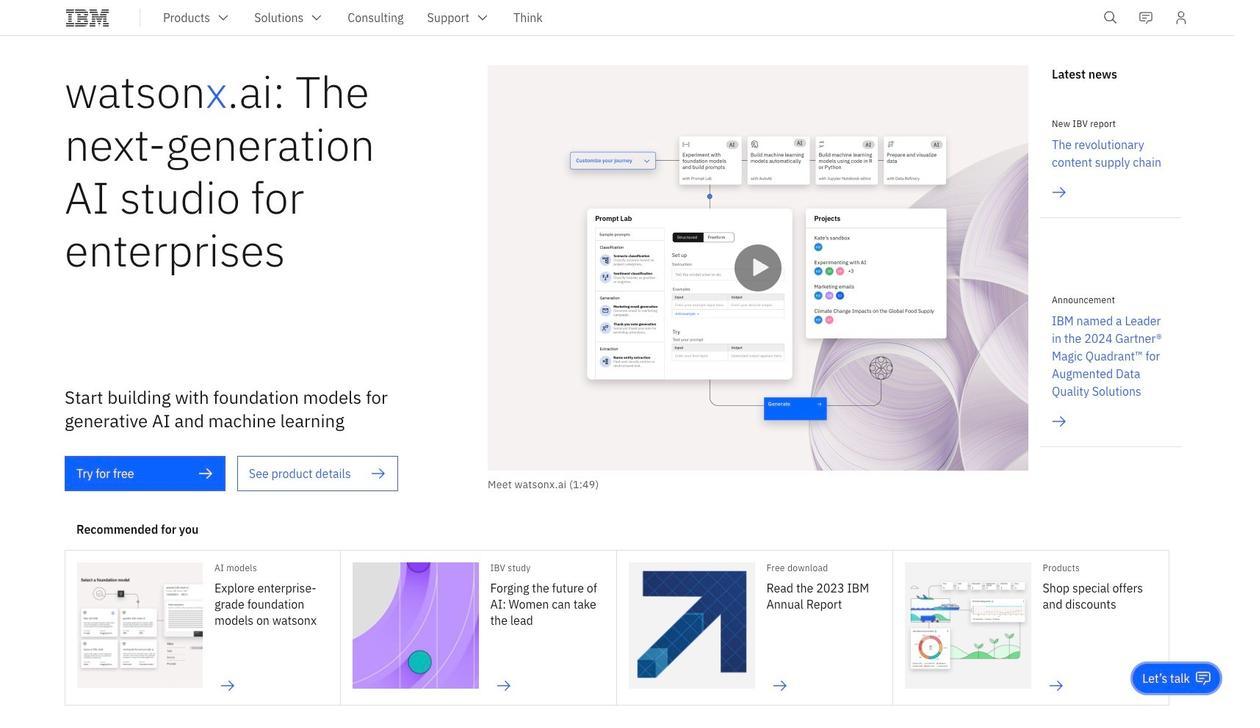 Task type: vqa. For each thing, say whether or not it's contained in the screenshot.
Let'S Talk "element"
yes



Task type: locate. For each thing, give the bounding box(es) containing it.
let's talk element
[[1143, 671, 1191, 687]]



